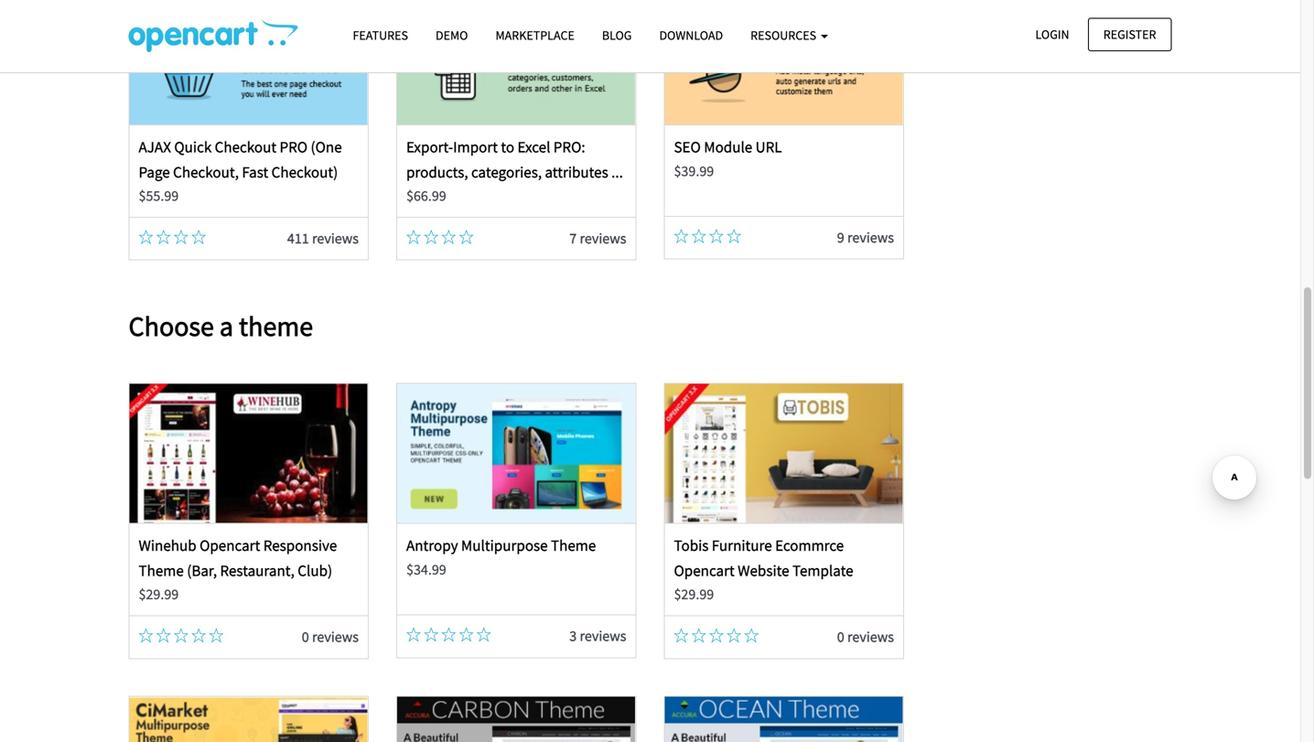Task type: locate. For each thing, give the bounding box(es) containing it.
1 horizontal spatial theme
[[551, 536, 596, 555]]

2 0 reviews from the left
[[838, 628, 894, 647]]

opencart
[[200, 536, 260, 555], [674, 561, 735, 580]]

2 $29.99 from the left
[[674, 586, 714, 604]]

furniture
[[712, 536, 772, 555]]

demo link
[[422, 19, 482, 51]]

reviews for tobis furniture ecommrce opencart website template
[[848, 628, 894, 647]]

resources link
[[737, 19, 842, 51]]

checkout,
[[173, 162, 239, 182]]

0 for restaurant,
[[302, 628, 309, 647]]

tobis furniture ecommrce opencart website template $29.99
[[674, 536, 854, 604]]

reviews for antropy multipurpose theme
[[580, 627, 627, 646]]

theme
[[551, 536, 596, 555], [139, 561, 184, 580]]

0 vertical spatial opencart
[[200, 536, 260, 555]]

$29.99 inside tobis furniture ecommrce opencart website template $29.99
[[674, 586, 714, 604]]

export-
[[406, 137, 453, 157]]

export-import to excel pro: products, categories, attributes ... link
[[406, 137, 623, 182]]

$39.99
[[674, 162, 714, 180]]

opencart inside the winehub opencart responsive theme (bar, restaurant, club) $29.99
[[200, 536, 260, 555]]

0 vertical spatial theme
[[551, 536, 596, 555]]

0
[[302, 628, 309, 647], [838, 628, 845, 647]]

accura ocean v-1 multipurpose theme image
[[665, 697, 903, 742]]

responsive
[[263, 536, 337, 555]]

$29.99 down tobis in the bottom right of the page
[[674, 586, 714, 604]]

...
[[612, 162, 623, 182]]

411
[[287, 229, 309, 248]]

import
[[453, 137, 498, 157]]

0 reviews for tobis furniture ecommrce opencart website template
[[838, 628, 894, 647]]

fast
[[242, 162, 268, 182]]

reviews
[[848, 229, 894, 247], [312, 229, 359, 248], [580, 229, 627, 248], [580, 627, 627, 646], [312, 628, 359, 647], [848, 628, 894, 647]]

star light o image
[[674, 229, 689, 244], [692, 229, 706, 244], [709, 229, 724, 244], [727, 229, 742, 244], [139, 230, 153, 245], [191, 230, 206, 245], [406, 230, 421, 245], [424, 230, 439, 245], [442, 230, 456, 245], [406, 628, 421, 642], [442, 628, 456, 642], [459, 628, 474, 642], [139, 629, 153, 643], [156, 629, 171, 643], [209, 629, 224, 643], [727, 629, 742, 643]]

blog link
[[589, 19, 646, 51]]

pro:
[[554, 137, 586, 157]]

reviews down 'club)'
[[312, 628, 359, 647]]

0 horizontal spatial opencart
[[200, 536, 260, 555]]

$55.99
[[139, 187, 179, 205]]

ajax quick checkout pro (one page checkout, fast checkout) link
[[139, 137, 342, 182]]

tobis
[[674, 536, 709, 555]]

$34.99
[[406, 561, 447, 579]]

antropy multipurpose theme image
[[398, 384, 636, 523]]

0 horizontal spatial 0
[[302, 628, 309, 647]]

reviews down template
[[848, 628, 894, 647]]

opencart up restaurant,
[[200, 536, 260, 555]]

theme down the winehub
[[139, 561, 184, 580]]

resources
[[751, 27, 819, 43]]

2 0 from the left
[[838, 628, 845, 647]]

checkout
[[215, 137, 277, 157]]

1 horizontal spatial opencart
[[674, 561, 735, 580]]

7
[[570, 229, 577, 248]]

$29.99 down the winehub
[[139, 586, 179, 604]]

1 0 reviews from the left
[[302, 628, 359, 647]]

0 reviews down template
[[838, 628, 894, 647]]

template
[[793, 561, 854, 580]]

quick
[[174, 137, 212, 157]]

demo
[[436, 27, 468, 43]]

0 horizontal spatial 0 reviews
[[302, 628, 359, 647]]

reviews right 9
[[848, 229, 894, 247]]

seo module url $39.99
[[674, 137, 782, 180]]

reviews right 3
[[580, 627, 627, 646]]

reviews for seo module url
[[848, 229, 894, 247]]

register link
[[1088, 18, 1172, 51]]

reviews right 411
[[312, 229, 359, 248]]

1 $29.99 from the left
[[139, 586, 179, 604]]

$29.99
[[139, 586, 179, 604], [674, 586, 714, 604]]

1 horizontal spatial $29.99
[[674, 586, 714, 604]]

login
[[1036, 26, 1070, 43]]

1 0 from the left
[[302, 628, 309, 647]]

star light o image
[[156, 230, 171, 245], [174, 230, 189, 245], [459, 230, 474, 245], [424, 628, 439, 642], [477, 628, 491, 642], [174, 629, 189, 643], [191, 629, 206, 643], [674, 629, 689, 643], [692, 629, 706, 643], [709, 629, 724, 643], [745, 629, 759, 643]]

7 reviews
[[570, 229, 627, 248]]

excel
[[518, 137, 551, 157]]

9 reviews
[[838, 229, 894, 247]]

0 down template
[[838, 628, 845, 647]]

marketplace link
[[482, 19, 589, 51]]

0 reviews
[[302, 628, 359, 647], [838, 628, 894, 647]]

opencart down tobis in the bottom right of the page
[[674, 561, 735, 580]]

1 horizontal spatial 0 reviews
[[838, 628, 894, 647]]

1 vertical spatial theme
[[139, 561, 184, 580]]

1 vertical spatial opencart
[[674, 561, 735, 580]]

0 horizontal spatial $29.99
[[139, 586, 179, 604]]

0 down 'club)'
[[302, 628, 309, 647]]

0 reviews down 'club)'
[[302, 628, 359, 647]]

blog
[[602, 27, 632, 43]]

reviews right 7
[[580, 229, 627, 248]]

1 horizontal spatial 0
[[838, 628, 845, 647]]

theme right multipurpose
[[551, 536, 596, 555]]

0 horizontal spatial theme
[[139, 561, 184, 580]]

pro
[[280, 137, 308, 157]]

marketplace
[[496, 27, 575, 43]]



Task type: describe. For each thing, give the bounding box(es) containing it.
tobis furniture ecommrce opencart website template image
[[665, 384, 903, 523]]

reviews for ajax quick checkout pro (one page checkout, fast checkout)
[[312, 229, 359, 248]]

ajax quick checkout pro (one page checkout, fast checkout) $55.99
[[139, 137, 342, 205]]

seo module url image
[[665, 0, 903, 125]]

restaurant,
[[220, 561, 295, 580]]

9
[[838, 229, 845, 247]]

antropy
[[406, 536, 458, 555]]

club)
[[298, 561, 332, 580]]

$29.99 inside the winehub opencart responsive theme (bar, restaurant, club) $29.99
[[139, 586, 179, 604]]

download
[[660, 27, 723, 43]]

theme inside antropy multipurpose theme $34.99
[[551, 536, 596, 555]]

winehub
[[139, 536, 197, 555]]

reviews for winehub opencart responsive theme (bar, restaurant, club)
[[312, 628, 359, 647]]

ajax
[[139, 137, 171, 157]]

categories,
[[471, 162, 542, 182]]

0 reviews for winehub opencart responsive theme (bar, restaurant, club)
[[302, 628, 359, 647]]

winehub opencart responsive theme (bar, restaurant, club) link
[[139, 536, 337, 580]]

theme inside the winehub opencart responsive theme (bar, restaurant, club) $29.99
[[139, 561, 184, 580]]

choose a theme
[[129, 309, 313, 344]]

to
[[501, 137, 515, 157]]

seo module url link
[[674, 137, 782, 157]]

(one
[[311, 137, 342, 157]]

url
[[756, 137, 782, 157]]

attributes
[[545, 162, 609, 182]]

antropy multipurpose theme $34.99
[[406, 536, 596, 579]]

antropy multipurpose theme link
[[406, 536, 596, 555]]

opencart inside tobis furniture ecommrce opencart website template $29.99
[[674, 561, 735, 580]]

register
[[1104, 26, 1157, 43]]

theme
[[239, 309, 313, 344]]

module
[[704, 137, 753, 157]]

0 for template
[[838, 628, 845, 647]]

checkout)
[[272, 162, 338, 182]]

winehub opencart responsive theme (bar, restaurant, club) image
[[130, 384, 368, 523]]

website
[[738, 561, 790, 580]]

products,
[[406, 162, 468, 182]]

reviews for export-import to excel pro: products, categories, attributes ...
[[580, 229, 627, 248]]

ajax quick checkout pro (one page checkout, fast checkout) image
[[130, 0, 368, 125]]

$66.99
[[406, 187, 447, 205]]

cimarket - multipurpose opencart 4x theme image
[[130, 697, 368, 742]]

3 reviews
[[570, 627, 627, 646]]

export-import to excel pro: products, categories, attributes ... image
[[398, 0, 636, 125]]

seo
[[674, 137, 701, 157]]

login link
[[1020, 18, 1085, 51]]

features
[[353, 27, 408, 43]]

page
[[139, 162, 170, 182]]

winehub opencart responsive theme (bar, restaurant, club) $29.99
[[139, 536, 337, 604]]

choose
[[129, 309, 214, 344]]

(bar,
[[187, 561, 217, 580]]

download link
[[646, 19, 737, 51]]

opencart - downloads image
[[129, 19, 298, 52]]

3
[[570, 627, 577, 646]]

accura carbon v-1 multipurpose theme image
[[398, 697, 636, 742]]

tobis furniture ecommrce opencart website template link
[[674, 536, 854, 580]]

export-import to excel pro: products, categories, attributes ... $66.99
[[406, 137, 623, 205]]

features link
[[339, 19, 422, 51]]

ecommrce
[[776, 536, 844, 555]]

multipurpose
[[461, 536, 548, 555]]

411 reviews
[[287, 229, 359, 248]]

a
[[220, 309, 234, 344]]



Task type: vqa. For each thing, say whether or not it's contained in the screenshot.
Club)
yes



